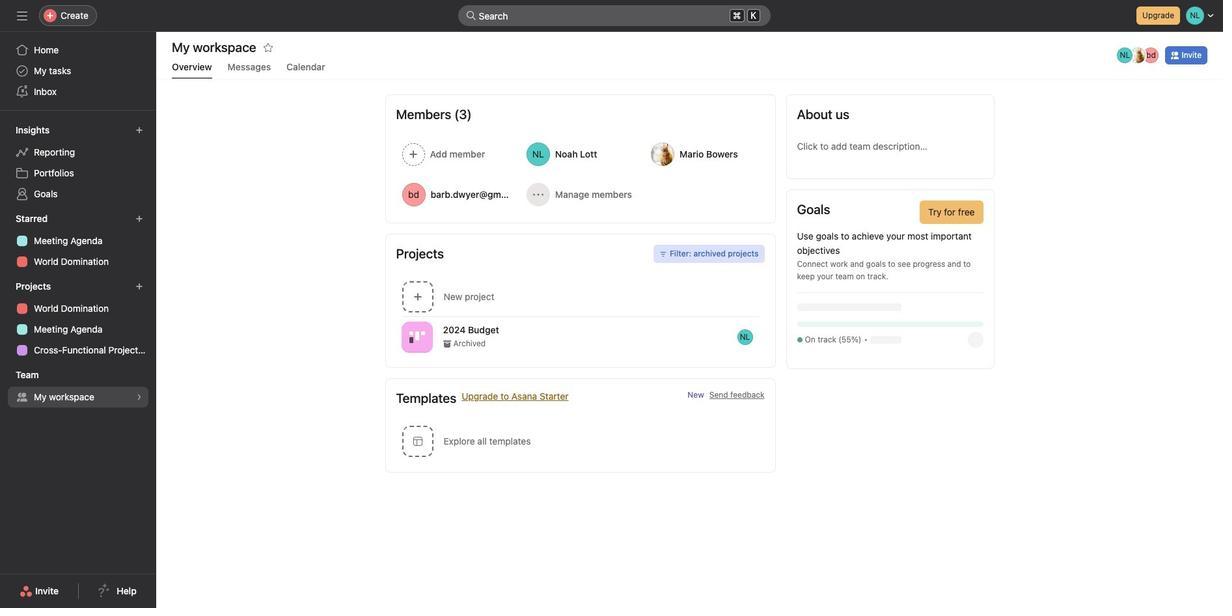 Task type: describe. For each thing, give the bounding box(es) containing it.
teams element
[[0, 363, 156, 410]]

global element
[[0, 32, 156, 110]]

starred element
[[0, 207, 156, 275]]

insights element
[[0, 119, 156, 207]]

new project or portfolio image
[[135, 283, 143, 290]]

add items to starred image
[[135, 215, 143, 223]]

board image
[[409, 329, 425, 345]]



Task type: vqa. For each thing, say whether or not it's contained in the screenshot.
Open
no



Task type: locate. For each thing, give the bounding box(es) containing it.
show options image
[[760, 332, 770, 342]]

projects element
[[0, 275, 156, 363]]

new insights image
[[135, 126, 143, 134]]

see details, my workspace image
[[135, 393, 143, 401]]

add to starred image
[[263, 42, 273, 53]]

filter projects image
[[660, 250, 667, 258]]

prominent image
[[466, 10, 476, 21]]

None field
[[458, 5, 771, 26]]

hide sidebar image
[[17, 10, 27, 21]]

Search tasks, projects, and more text field
[[458, 5, 771, 26]]



